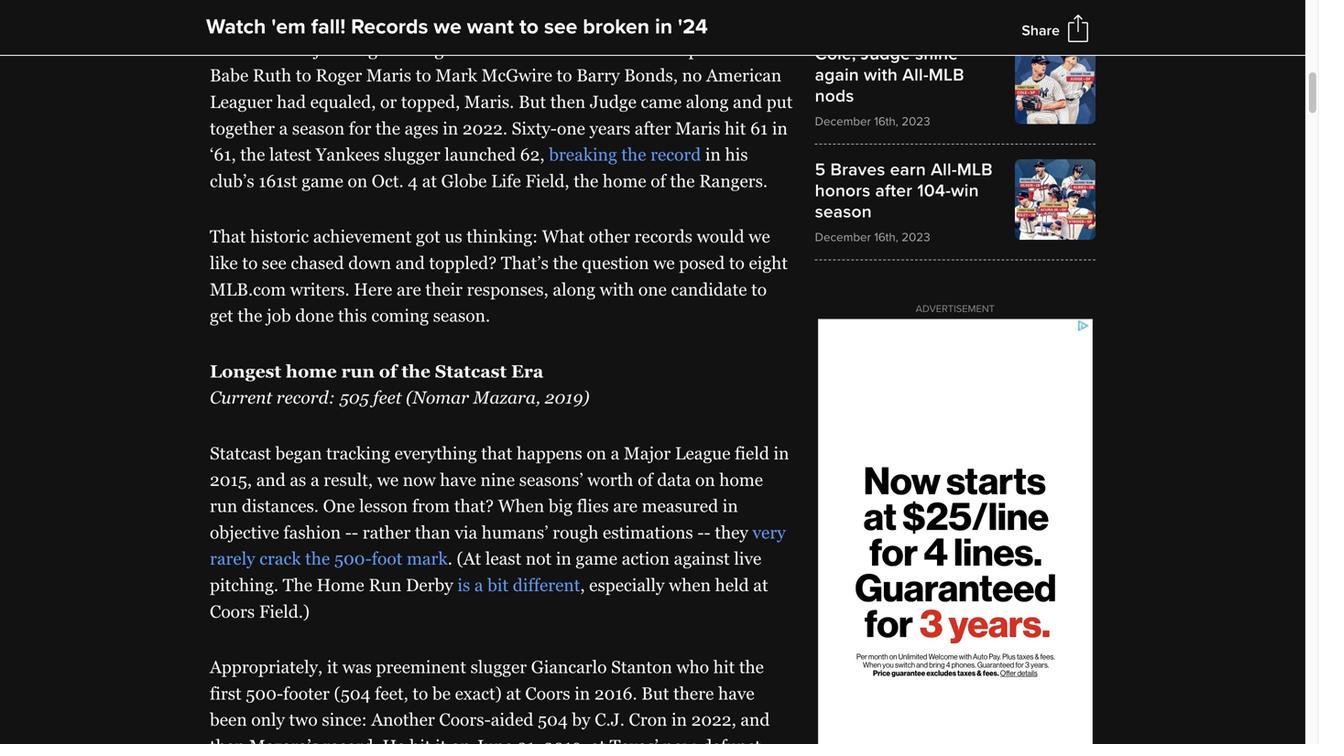 Task type: locate. For each thing, give the bounding box(es) containing it.
0 horizontal spatial after
[[635, 118, 671, 138]]

mlb inside 5 braves earn all-mlb honors after 104-win season december 16th, 2023
[[957, 159, 993, 180]]

from up american
[[746, 39, 784, 59]]

judge right cole,
[[861, 43, 911, 64]]

run inside statcast began tracking everything that happens on a major league field in 2015, and as a result, we now have nine seasons' worth of data on home run distances. one lesson from that? when big flies are measured in objective fashion -- rather than via humans' rough estimations -- they
[[210, 497, 238, 516]]

maris down came on the top of page
[[675, 118, 721, 138]]

2023 inside cole, judge shine again with all-mlb nods december 16th, 2023
[[902, 114, 931, 129]]

to up topped,
[[416, 66, 431, 85]]

0 horizontal spatial had
[[277, 92, 306, 112]]

0 horizontal spatial coors
[[210, 602, 255, 622]]

and left as
[[256, 470, 286, 490]]

slugger inside while the major leagues' single-season home run record had passed from babe ruth to roger maris to mark mcgwire to barry bonds, no american leaguer had equaled, or topped, maris. but then judge came along and put together a season for the ages in 2022. sixty-one years after maris hit 61 in '61, the latest yankees slugger launched 62,
[[384, 145, 441, 165]]

all- right earn
[[931, 159, 957, 180]]

we up eight
[[749, 227, 770, 247]]

the inside very rarely crack the 500-foot mark
[[305, 550, 330, 569]]

0 vertical spatial have
[[440, 470, 476, 490]]

foot
[[372, 550, 403, 569]]

0 vertical spatial mlb
[[929, 64, 965, 85]]

broken
[[583, 14, 650, 40]]

2 vertical spatial hit
[[410, 737, 431, 745]]

statcast inside statcast began tracking everything that happens on a major league field in 2015, and as a result, we now have nine seasons' worth of data on home run distances. one lesson from that? when big flies are measured in objective fashion -- rather than via humans' rough estimations -- they
[[210, 444, 271, 464]]

had down ruth
[[277, 92, 306, 112]]

16th, down earn
[[875, 230, 899, 245]]

then inside appropriately, it was preeminent slugger giancarlo stanton who hit the first 500-footer (504 feet, to be exact) at coors in 2016. but there have been only two since: another coors-aided 504 by c.j. cron in 2022, and then mazara's record. he hit it on june 21, 2019, at texas' now-defu
[[210, 737, 245, 745]]

had up bonds,
[[655, 39, 685, 59]]

all- right again in the right top of the page
[[903, 64, 929, 85]]

home up record: on the left of page
[[286, 362, 337, 382]]

0 horizontal spatial have
[[440, 470, 476, 490]]

home
[[521, 39, 564, 59], [603, 171, 647, 191], [286, 362, 337, 382], [720, 470, 763, 490]]

season up mcgwire
[[464, 39, 516, 59]]

0 vertical spatial with
[[864, 64, 898, 85]]

0 horizontal spatial with
[[600, 280, 634, 299]]

1 vertical spatial from
[[412, 497, 450, 516]]

the down breaking
[[574, 171, 599, 191]]

0 horizontal spatial slugger
[[384, 145, 441, 165]]

it left was
[[327, 658, 338, 678]]

field
[[735, 444, 770, 464]]

1 16th, from the top
[[875, 114, 899, 129]]

home inside longest home run of the statcast era current record: 505 feet (nomar mazara, 2019)
[[286, 362, 337, 382]]

0 vertical spatial are
[[397, 280, 421, 299]]

1 horizontal spatial from
[[746, 39, 784, 59]]

get
[[210, 306, 233, 326]]

2023 up earn
[[902, 114, 931, 129]]

1 horizontal spatial but
[[642, 684, 669, 704]]

of up feet
[[379, 362, 397, 382]]

the up ruth
[[260, 39, 285, 59]]

2 - from the left
[[352, 523, 358, 543]]

us
[[445, 227, 463, 247]]

see down historic
[[262, 253, 287, 273]]

1 vertical spatial judge
[[590, 92, 637, 112]]

is
[[458, 576, 470, 596]]

a right as
[[311, 470, 319, 490]]

1 horizontal spatial have
[[718, 684, 755, 704]]

2019)
[[545, 388, 590, 408]]

game down 'yankees'
[[302, 171, 344, 191]]

in left his
[[705, 145, 721, 165]]

1 horizontal spatial all-
[[931, 159, 957, 180]]

are up coming
[[397, 280, 421, 299]]

2 december from the top
[[815, 230, 871, 245]]

have inside appropriately, it was preeminent slugger giancarlo stanton who hit the first 500-footer (504 feet, to be exact) at coors in 2016. but there have been only two since: another coors-aided 504 by c.j. cron in 2022, and then mazara's record. he hit it on june 21, 2019, at texas' now-defu
[[718, 684, 755, 704]]

cole, judge shine again with all-mlb nods december 16th, 2023
[[815, 43, 965, 129]]

run up 505
[[341, 362, 375, 382]]

1 vertical spatial major
[[624, 444, 671, 464]]

december down honors
[[815, 230, 871, 245]]

1 horizontal spatial judge
[[861, 43, 911, 64]]

statcast up (nomar at the bottom left
[[435, 362, 507, 382]]

1 vertical spatial coors
[[525, 684, 571, 704]]

1 vertical spatial season
[[292, 118, 345, 138]]

0 vertical spatial see
[[544, 14, 578, 40]]

home inside in his club's 161st game on oct. 4 at globe life field, the home of the rangers.
[[603, 171, 647, 191]]

had
[[655, 39, 685, 59], [277, 92, 306, 112]]

1 horizontal spatial run
[[341, 362, 375, 382]]

(504
[[334, 684, 371, 704]]

have up 2022, on the right of page
[[718, 684, 755, 704]]

see left the broken
[[544, 14, 578, 40]]

coors down pitching. on the left bottom
[[210, 602, 255, 622]]

stanton
[[611, 658, 672, 678]]

5 braves earn all-mlb honors after 104-win season element
[[815, 159, 1096, 245]]

then
[[551, 92, 586, 112], [210, 737, 245, 745]]

and down american
[[733, 92, 762, 112]]

1 vertical spatial along
[[553, 280, 596, 299]]

oct.
[[372, 171, 404, 191]]

0 horizontal spatial judge
[[590, 92, 637, 112]]

at down the c.j.
[[591, 737, 606, 745]]

2 horizontal spatial season
[[815, 201, 872, 222]]

record down came on the top of page
[[651, 145, 701, 165]]

0 vertical spatial 500-
[[334, 550, 372, 569]]

it
[[327, 658, 338, 678], [435, 737, 447, 745]]

it down coors-
[[435, 737, 447, 745]]

0 horizontal spatial 500-
[[246, 684, 283, 704]]

are
[[397, 280, 421, 299], [613, 497, 638, 516]]

2 16th, from the top
[[875, 230, 899, 245]]

0 vertical spatial 16th,
[[875, 114, 899, 129]]

0 vertical spatial it
[[327, 658, 338, 678]]

0 vertical spatial season
[[464, 39, 516, 59]]

major up roger
[[289, 39, 336, 59]]

after
[[635, 118, 671, 138], [876, 180, 913, 201]]

,
[[580, 576, 585, 596]]

0 vertical spatial coors
[[210, 602, 255, 622]]

then down the 'barry'
[[551, 92, 586, 112]]

another
[[371, 711, 435, 731]]

0 horizontal spatial but
[[519, 92, 546, 112]]

major inside statcast began tracking everything that happens on a major league field in 2015, and as a result, we now have nine seasons' worth of data on home run distances. one lesson from that? when big flies are measured in objective fashion -- rather than via humans' rough estimations -- they
[[624, 444, 671, 464]]

500- down appropriately,
[[246, 684, 283, 704]]

0 vertical spatial judge
[[861, 43, 911, 64]]

2 2023 from the top
[[902, 230, 931, 245]]

1 horizontal spatial maris
[[675, 118, 721, 138]]

his
[[725, 145, 748, 165]]

1 vertical spatial 16th,
[[875, 230, 899, 245]]

to left the 'barry'
[[557, 66, 572, 85]]

this
[[338, 306, 367, 326]]

all- inside cole, judge shine again with all-mlb nods december 16th, 2023
[[903, 64, 929, 85]]

we inside statcast began tracking everything that happens on a major league field in 2015, and as a result, we now have nine seasons' worth of data on home run distances. one lesson from that? when big flies are measured in objective fashion -- rather than via humans' rough estimations -- they
[[377, 470, 399, 490]]

'24
[[678, 14, 708, 40]]

cron
[[629, 711, 667, 731]]

the up (nomar at the bottom left
[[402, 362, 431, 382]]

game inside . (at least not in game action against live pitching. the home run derby
[[576, 550, 618, 569]]

posed
[[679, 253, 725, 273]]

1 december from the top
[[815, 114, 871, 129]]

mark
[[407, 550, 448, 569]]

1 2023 from the top
[[902, 114, 931, 129]]

1 horizontal spatial 500-
[[334, 550, 372, 569]]

especially
[[589, 576, 665, 596]]

161st
[[259, 171, 297, 191]]

would
[[697, 227, 745, 247]]

on up worth
[[587, 444, 607, 464]]

of down breaking the record link
[[651, 171, 666, 191]]

1 horizontal spatial one
[[639, 280, 667, 299]]

with inside "that historic achievement got us thinking: what other records would we like to see chased down and toppled? that's the question we posed to eight mlb.com writers. here are their responses, along with one candidate to get the job done this coming season."
[[600, 280, 634, 299]]

ruth
[[253, 66, 292, 85]]

at right 4
[[422, 171, 437, 191]]

from
[[746, 39, 784, 59], [412, 497, 450, 516]]

december down nods
[[815, 114, 871, 129]]

of inside longest home run of the statcast era current record: 505 feet (nomar mazara, 2019)
[[379, 362, 397, 382]]

0 horizontal spatial from
[[412, 497, 450, 516]]

honors
[[815, 180, 871, 201]]

after left 104-
[[876, 180, 913, 201]]

1 vertical spatial are
[[613, 497, 638, 516]]

0 vertical spatial december
[[815, 114, 871, 129]]

1 vertical spatial after
[[876, 180, 913, 201]]

2 horizontal spatial run
[[569, 39, 596, 59]]

see
[[544, 14, 578, 40], [262, 253, 287, 273]]

coors up 504
[[525, 684, 571, 704]]

1 horizontal spatial major
[[624, 444, 671, 464]]

game inside in his club's 161st game on oct. 4 at globe life field, the home of the rangers.
[[302, 171, 344, 191]]

2 vertical spatial of
[[638, 470, 653, 490]]

globe
[[441, 171, 487, 191]]

0 horizontal spatial one
[[557, 118, 586, 138]]

1 - from the left
[[345, 523, 352, 543]]

at inside in his club's 161st game on oct. 4 at globe life field, the home of the rangers.
[[422, 171, 437, 191]]

2 vertical spatial run
[[210, 497, 238, 516]]

1 vertical spatial one
[[639, 280, 667, 299]]

500-
[[334, 550, 372, 569], [246, 684, 283, 704]]

came
[[641, 92, 682, 112]]

1 vertical spatial maris
[[675, 118, 721, 138]]

500- inside very rarely crack the 500-foot mark
[[334, 550, 372, 569]]

all- inside 5 braves earn all-mlb honors after 104-win season december 16th, 2023
[[931, 159, 957, 180]]

1 vertical spatial of
[[379, 362, 397, 382]]

cole,
[[815, 43, 856, 64]]

1 vertical spatial 2023
[[902, 230, 931, 245]]

record inside while the major leagues' single-season home run record had passed from babe ruth to roger maris to mark mcgwire to barry bonds, no american leaguer had equaled, or topped, maris. but then judge came along and put together a season for the ages in 2022. sixty-one years after maris hit 61 in '61, the latest yankees slugger launched 62,
[[601, 39, 651, 59]]

was
[[342, 658, 372, 678]]

1 horizontal spatial are
[[613, 497, 638, 516]]

1 vertical spatial slugger
[[471, 658, 527, 678]]

in right not
[[556, 550, 572, 569]]

0 horizontal spatial along
[[553, 280, 596, 299]]

after down came on the top of page
[[635, 118, 671, 138]]

have
[[440, 470, 476, 490], [718, 684, 755, 704]]

to right "like"
[[242, 253, 258, 273]]

one
[[557, 118, 586, 138], [639, 280, 667, 299]]

0 horizontal spatial are
[[397, 280, 421, 299]]

here
[[354, 280, 393, 299]]

now-
[[663, 737, 702, 745]]

16th, inside cole, judge shine again with all-mlb nods december 16th, 2023
[[875, 114, 899, 129]]

we
[[434, 14, 462, 40], [749, 227, 770, 247], [654, 253, 675, 273], [377, 470, 399, 490]]

0 horizontal spatial game
[[302, 171, 344, 191]]

for
[[349, 118, 371, 138]]

run inside while the major leagues' single-season home run record had passed from babe ruth to roger maris to mark mcgwire to barry bonds, no american leaguer had equaled, or topped, maris. but then judge came along and put together a season for the ages in 2022. sixty-one years after maris hit 61 in '61, the latest yankees slugger launched 62,
[[569, 39, 596, 59]]

0 horizontal spatial run
[[210, 497, 238, 516]]

or
[[380, 92, 397, 112]]

0 vertical spatial slugger
[[384, 145, 441, 165]]

run up the 'barry'
[[569, 39, 596, 59]]

0 vertical spatial major
[[289, 39, 336, 59]]

a
[[279, 118, 288, 138], [611, 444, 620, 464], [311, 470, 319, 490], [475, 576, 483, 596]]

0 vertical spatial along
[[686, 92, 729, 112]]

are down worth
[[613, 497, 638, 516]]

1 vertical spatial 500-
[[246, 684, 283, 704]]

0 horizontal spatial then
[[210, 737, 245, 745]]

judge
[[861, 43, 911, 64], [590, 92, 637, 112]]

mlb inside cole, judge shine again with all-mlb nods december 16th, 2023
[[929, 64, 965, 85]]

1 horizontal spatial along
[[686, 92, 729, 112]]

derby
[[406, 576, 453, 596]]

1 vertical spatial with
[[600, 280, 634, 299]]

2 vertical spatial season
[[815, 201, 872, 222]]

record up bonds,
[[601, 39, 651, 59]]

flies
[[577, 497, 609, 516]]

to down eight
[[752, 280, 767, 299]]

one inside "that historic achievement got us thinking: what other records would we like to see chased down and toppled? that's the question we posed to eight mlb.com writers. here are their responses, along with one candidate to get the job done this coming season."
[[639, 280, 667, 299]]

but up cron at the bottom
[[642, 684, 669, 704]]

again
[[815, 64, 859, 85]]

run
[[569, 39, 596, 59], [341, 362, 375, 382], [210, 497, 238, 516]]

in right ages
[[443, 118, 458, 138]]

1 vertical spatial run
[[341, 362, 375, 382]]

0 vertical spatial had
[[655, 39, 685, 59]]

and
[[733, 92, 762, 112], [396, 253, 425, 273], [256, 470, 286, 490], [741, 711, 770, 731]]

of left data
[[638, 470, 653, 490]]

a inside while the major leagues' single-season home run record had passed from babe ruth to roger maris to mark mcgwire to barry bonds, no american leaguer had equaled, or topped, maris. but then judge came along and put together a season for the ages in 2022. sixty-one years after maris hit 61 in '61, the latest yankees slugger launched 62,
[[279, 118, 288, 138]]

mlb
[[929, 64, 965, 85], [957, 159, 993, 180]]

the down together
[[240, 145, 265, 165]]

game up ,
[[576, 550, 618, 569]]

2015,
[[210, 470, 252, 490]]

hit right 'who'
[[714, 658, 735, 678]]

put
[[767, 92, 793, 112]]

0 vertical spatial game
[[302, 171, 344, 191]]

to inside appropriately, it was preeminent slugger giancarlo stanton who hit the first 500-footer (504 feet, to be exact) at coors in 2016. but there have been only two since: another coors-aided 504 by c.j. cron in 2022, and then mazara's record. he hit it on june 21, 2019, at texas' now-defu
[[413, 684, 428, 704]]

along
[[686, 92, 729, 112], [553, 280, 596, 299]]

and right 2022, on the right of page
[[741, 711, 770, 731]]

62,
[[520, 145, 545, 165]]

to left be
[[413, 684, 428, 704]]

least
[[486, 550, 522, 569]]

objective
[[210, 523, 279, 543]]

then inside while the major leagues' single-season home run record had passed from babe ruth to roger maris to mark mcgwire to barry bonds, no american leaguer had equaled, or topped, maris. but then judge came along and put together a season for the ages in 2022. sixty-one years after maris hit 61 in '61, the latest yankees slugger launched 62,
[[551, 92, 586, 112]]

-
[[345, 523, 352, 543], [352, 523, 358, 543], [698, 523, 704, 543], [704, 523, 711, 543]]

on down 'yankees'
[[348, 171, 368, 191]]

records
[[351, 14, 428, 40]]

home down field on the bottom of page
[[720, 470, 763, 490]]

statcast
[[435, 362, 507, 382], [210, 444, 271, 464]]

judge inside while the major leagues' single-season home run record had passed from babe ruth to roger maris to mark mcgwire to barry bonds, no american leaguer had equaled, or topped, maris. but then judge came along and put together a season for the ages in 2022. sixty-one years after maris hit 61 in '61, the latest yankees slugger launched 62,
[[590, 92, 637, 112]]

got
[[416, 227, 441, 247]]

0 vertical spatial but
[[519, 92, 546, 112]]

slugger
[[384, 145, 441, 165], [471, 658, 527, 678]]

run inside longest home run of the statcast era current record: 505 feet (nomar mazara, 2019)
[[341, 362, 375, 382]]

1 vertical spatial hit
[[714, 658, 735, 678]]

slugger up exact)
[[471, 658, 527, 678]]

0 horizontal spatial all-
[[903, 64, 929, 85]]

slugger up 4
[[384, 145, 441, 165]]

but inside while the major leagues' single-season home run record had passed from babe ruth to roger maris to mark mcgwire to barry bonds, no american leaguer had equaled, or topped, maris. but then judge came along and put together a season for the ages in 2022. sixty-one years after maris hit 61 in '61, the latest yankees slugger launched 62,
[[519, 92, 546, 112]]

0 vertical spatial 2023
[[902, 114, 931, 129]]

cole, judge shine again with all-mlb nods element
[[815, 43, 1096, 129]]

0 vertical spatial run
[[569, 39, 596, 59]]

american
[[706, 66, 782, 85]]

season down equaled,
[[292, 118, 345, 138]]

december inside 5 braves earn all-mlb honors after 104-win season december 16th, 2023
[[815, 230, 871, 245]]

1 vertical spatial have
[[718, 684, 755, 704]]

that
[[210, 227, 246, 247]]

with down question
[[600, 280, 634, 299]]

with inside cole, judge shine again with all-mlb nods december 16th, 2023
[[864, 64, 898, 85]]

the
[[260, 39, 285, 59], [376, 118, 400, 138], [240, 145, 265, 165], [622, 145, 647, 165], [574, 171, 599, 191], [670, 171, 695, 191], [553, 253, 578, 273], [238, 306, 262, 326], [402, 362, 431, 382], [305, 550, 330, 569], [739, 658, 764, 678]]

have up that?
[[440, 470, 476, 490]]

home down breaking the record link
[[603, 171, 647, 191]]

a up latest
[[279, 118, 288, 138]]

the down fashion
[[305, 550, 330, 569]]

a up worth
[[611, 444, 620, 464]]

measured
[[642, 497, 719, 516]]

worth
[[588, 470, 634, 490]]

1 horizontal spatial season
[[464, 39, 516, 59]]

run
[[369, 576, 402, 596]]

on
[[348, 171, 368, 191], [587, 444, 607, 464], [695, 470, 715, 490], [451, 737, 471, 745]]

record.
[[323, 737, 378, 745]]

major up data
[[624, 444, 671, 464]]

0 vertical spatial one
[[557, 118, 586, 138]]

fall!
[[311, 14, 346, 40]]

with
[[864, 64, 898, 85], [600, 280, 634, 299]]

0 vertical spatial then
[[551, 92, 586, 112]]

1 horizontal spatial it
[[435, 737, 447, 745]]

0 vertical spatial of
[[651, 171, 666, 191]]

at
[[422, 171, 437, 191], [753, 576, 768, 596], [506, 684, 521, 704], [591, 737, 606, 745]]

0 horizontal spatial season
[[292, 118, 345, 138]]

at right held
[[753, 576, 768, 596]]

3 - from the left
[[698, 523, 704, 543]]

we up lesson
[[377, 470, 399, 490]]

1 vertical spatial see
[[262, 253, 287, 273]]

1 vertical spatial game
[[576, 550, 618, 569]]

maris up or
[[366, 66, 412, 85]]

hit
[[725, 118, 746, 138], [714, 658, 735, 678], [410, 737, 431, 745]]

504
[[538, 711, 568, 731]]

to down the would
[[729, 253, 745, 273]]

1 horizontal spatial see
[[544, 14, 578, 40]]

with right again in the right top of the page
[[864, 64, 898, 85]]

but up sixty-
[[519, 92, 546, 112]]

0 horizontal spatial maris
[[366, 66, 412, 85]]

question
[[582, 253, 649, 273]]

0 vertical spatial all-
[[903, 64, 929, 85]]

home up mcgwire
[[521, 39, 564, 59]]

0 horizontal spatial major
[[289, 39, 336, 59]]

1 horizontal spatial with
[[864, 64, 898, 85]]

bit
[[488, 576, 509, 596]]

on down coors-
[[451, 737, 471, 745]]

1 vertical spatial then
[[210, 737, 245, 745]]

1 horizontal spatial after
[[876, 180, 913, 201]]

then down been
[[210, 737, 245, 745]]

in inside . (at least not in game action against live pitching. the home run derby
[[556, 550, 572, 569]]

1 horizontal spatial game
[[576, 550, 618, 569]]

happens
[[517, 444, 583, 464]]

0 horizontal spatial see
[[262, 253, 287, 273]]

1 horizontal spatial statcast
[[435, 362, 507, 382]]

2023 down 104-
[[902, 230, 931, 245]]

on inside appropriately, it was preeminent slugger giancarlo stanton who hit the first 500-footer (504 feet, to be exact) at coors in 2016. but there have been only two since: another coors-aided 504 by c.j. cron in 2022, and then mazara's record. he hit it on june 21, 2019, at texas' now-defu
[[451, 737, 471, 745]]

from up than
[[412, 497, 450, 516]]

0 vertical spatial hit
[[725, 118, 746, 138]]

1 vertical spatial but
[[642, 684, 669, 704]]

0 horizontal spatial statcast
[[210, 444, 271, 464]]

500- up home
[[334, 550, 372, 569]]

1 horizontal spatial then
[[551, 92, 586, 112]]

one down question
[[639, 280, 667, 299]]

1 vertical spatial all-
[[931, 159, 957, 180]]

in up now-
[[672, 711, 687, 731]]

major inside while the major leagues' single-season home run record had passed from babe ruth to roger maris to mark mcgwire to barry bonds, no american leaguer had equaled, or topped, maris. but then judge came along and put together a season for the ages in 2022. sixty-one years after maris hit 61 in '61, the latest yankees slugger launched 62,
[[289, 39, 336, 59]]

16th, inside 5 braves earn all-mlb honors after 104-win season december 16th, 2023
[[875, 230, 899, 245]]

along down no
[[686, 92, 729, 112]]



Task type: vqa. For each thing, say whether or not it's contained in the screenshot.
BEAT inside the Beat the Streak Daily: Inside the Hits
no



Task type: describe. For each thing, give the bounding box(es) containing it.
are inside "that historic achievement got us thinking: what other records would we like to see chased down and toppled? that's the question we posed to eight mlb.com writers. here are their responses, along with one candidate to get the job done this coming season."
[[397, 280, 421, 299]]

is a bit different link
[[458, 576, 580, 596]]

feet
[[373, 388, 402, 408]]

on down league
[[695, 470, 715, 490]]

along inside while the major leagues' single-season home run record had passed from babe ruth to roger maris to mark mcgwire to barry bonds, no american leaguer had equaled, or topped, maris. but then judge came along and put together a season for the ages in 2022. sixty-one years after maris hit 61 in '61, the latest yankees slugger launched 62,
[[686, 92, 729, 112]]

in left '24
[[655, 14, 673, 40]]

era
[[511, 362, 544, 382]]

slugger inside appropriately, it was preeminent slugger giancarlo stanton who hit the first 500-footer (504 feet, to be exact) at coors in 2016. but there have been only two since: another coors-aided 504 by c.j. cron in 2022, and then mazara's record. he hit it on june 21, 2019, at texas' now-defu
[[471, 658, 527, 678]]

2023 inside 5 braves earn all-mlb honors after 104-win season december 16th, 2023
[[902, 230, 931, 245]]

61
[[751, 118, 768, 138]]

field.)
[[259, 602, 310, 622]]

other
[[589, 227, 630, 247]]

is a bit different
[[458, 576, 580, 596]]

texas'
[[610, 737, 659, 745]]

see inside "that historic achievement got us thinking: what other records would we like to see chased down and toppled? that's the question we posed to eight mlb.com writers. here are their responses, along with one candidate to get the job done this coming season."
[[262, 253, 287, 273]]

roger
[[316, 66, 362, 85]]

1 vertical spatial record
[[651, 145, 701, 165]]

coors inside , especially when held at coors field.)
[[210, 602, 255, 622]]

advertisement region
[[818, 319, 1093, 745]]

after inside while the major leagues' single-season home run record had passed from babe ruth to roger maris to mark mcgwire to barry bonds, no american leaguer had equaled, or topped, maris. but then judge came along and put together a season for the ages in 2022. sixty-one years after maris hit 61 in '61, the latest yankees slugger launched 62,
[[635, 118, 671, 138]]

we down records
[[654, 253, 675, 273]]

coming
[[371, 306, 429, 326]]

from inside statcast began tracking everything that happens on a major league field in 2015, and as a result, we now have nine seasons' worth of data on home run distances. one lesson from that? when big flies are measured in objective fashion -- rather than via humans' rough estimations -- they
[[412, 497, 450, 516]]

record:
[[277, 388, 335, 408]]

21,
[[517, 737, 539, 745]]

coors inside appropriately, it was preeminent slugger giancarlo stanton who hit the first 500-footer (504 feet, to be exact) at coors in 2016. but there have been only two since: another coors-aided 504 by c.j. cron in 2022, and then mazara's record. he hit it on june 21, 2019, at texas' now-defu
[[525, 684, 571, 704]]

2019,
[[544, 737, 587, 745]]

along inside "that historic achievement got us thinking: what other records would we like to see chased down and toppled? that's the question we posed to eight mlb.com writers. here are their responses, along with one candidate to get the job done this coming season."
[[553, 280, 596, 299]]

the down what
[[553, 253, 578, 273]]

the down or
[[376, 118, 400, 138]]

the down years
[[622, 145, 647, 165]]

very
[[753, 523, 786, 543]]

the inside longest home run of the statcast era current record: 505 feet (nomar mazara, 2019)
[[402, 362, 431, 382]]

we left the want
[[434, 14, 462, 40]]

nods
[[815, 85, 855, 107]]

.
[[448, 550, 453, 569]]

0 horizontal spatial it
[[327, 658, 338, 678]]

crack
[[260, 550, 301, 569]]

life
[[491, 171, 521, 191]]

began
[[275, 444, 322, 464]]

topped,
[[401, 92, 460, 112]]

and inside "that historic achievement got us thinking: what other records would we like to see chased down and toppled? that's the question we posed to eight mlb.com writers. here are their responses, along with one candidate to get the job done this coming season."
[[396, 253, 425, 273]]

at inside , especially when held at coors field.)
[[753, 576, 768, 596]]

want
[[467, 14, 514, 40]]

coors-
[[439, 711, 491, 731]]

mcgwire
[[482, 66, 553, 85]]

win
[[951, 180, 979, 201]]

1 horizontal spatial had
[[655, 39, 685, 59]]

maris.
[[464, 92, 514, 112]]

writers.
[[290, 280, 350, 299]]

only
[[251, 711, 285, 731]]

very rarely crack the 500-foot mark link
[[210, 523, 786, 569]]

one
[[323, 497, 355, 516]]

from inside while the major leagues' single-season home run record had passed from babe ruth to roger maris to mark mcgwire to barry bonds, no american leaguer had equaled, or topped, maris. but then judge came along and put together a season for the ages in 2022. sixty-one years after maris hit 61 in '61, the latest yankees slugger launched 62,
[[746, 39, 784, 59]]

the inside appropriately, it was preeminent slugger giancarlo stanton who hit the first 500-footer (504 feet, to be exact) at coors in 2016. but there have been only two since: another coors-aided 504 by c.j. cron in 2022, and then mazara's record. he hit it on june 21, 2019, at texas' now-defu
[[739, 658, 764, 678]]

babe
[[210, 66, 249, 85]]

c.j.
[[595, 711, 625, 731]]

been
[[210, 711, 247, 731]]

what
[[542, 227, 585, 247]]

their
[[426, 280, 463, 299]]

2022.
[[463, 118, 508, 138]]

longest home run of the statcast era current record: 505 feet (nomar mazara, 2019)
[[210, 362, 590, 408]]

aided
[[491, 711, 534, 731]]

pitching.
[[210, 576, 279, 596]]

candidate
[[671, 280, 747, 299]]

longest
[[210, 362, 281, 382]]

after inside 5 braves earn all-mlb honors after 104-win season december 16th, 2023
[[876, 180, 913, 201]]

they
[[715, 523, 749, 543]]

have inside statcast began tracking everything that happens on a major league field in 2015, and as a result, we now have nine seasons' worth of data on home run distances. one lesson from that? when big flies are measured in objective fashion -- rather than via humans' rough estimations -- they
[[440, 470, 476, 490]]

breaking
[[549, 145, 617, 165]]

. (at least not in game action against live pitching. the home run derby
[[210, 550, 762, 596]]

but inside appropriately, it was preeminent slugger giancarlo stanton who hit the first 500-footer (504 feet, to be exact) at coors in 2016. but there have been only two since: another coors-aided 504 by c.j. cron in 2022, and then mazara's record. he hit it on june 21, 2019, at texas' now-defu
[[642, 684, 669, 704]]

0 vertical spatial maris
[[366, 66, 412, 85]]

4 - from the left
[[704, 523, 711, 543]]

to right the want
[[520, 14, 539, 40]]

lesson
[[359, 497, 408, 516]]

to right ruth
[[296, 66, 311, 85]]

500- inside appropriately, it was preeminent slugger giancarlo stanton who hit the first 500-footer (504 feet, to be exact) at coors in 2016. but there have been only two since: another coors-aided 504 by c.j. cron in 2022, and then mazara's record. he hit it on june 21, 2019, at texas' now-defu
[[246, 684, 283, 704]]

on inside in his club's 161st game on oct. 4 at globe life field, the home of the rangers.
[[348, 171, 368, 191]]

505
[[340, 388, 369, 408]]

judge inside cole, judge shine again with all-mlb nods december 16th, 2023
[[861, 43, 911, 64]]

responses,
[[467, 280, 549, 299]]

are inside statcast began tracking everything that happens on a major league field in 2015, and as a result, we now have nine seasons' worth of data on home run distances. one lesson from that? when big flies are measured in objective fashion -- rather than via humans' rough estimations -- they
[[613, 497, 638, 516]]

action
[[622, 550, 670, 569]]

home inside while the major leagues' single-season home run record had passed from babe ruth to roger maris to mark mcgwire to barry bonds, no american leaguer had equaled, or topped, maris. but then judge came along and put together a season for the ages in 2022. sixty-one years after maris hit 61 in '61, the latest yankees slugger launched 62,
[[521, 39, 564, 59]]

season inside 5 braves earn all-mlb honors after 104-win season december 16th, 2023
[[815, 201, 872, 222]]

preeminent
[[376, 658, 466, 678]]

mark
[[436, 66, 477, 85]]

rarely
[[210, 550, 255, 569]]

in inside in his club's 161st game on oct. 4 at globe life field, the home of the rangers.
[[705, 145, 721, 165]]

live
[[734, 550, 762, 569]]

feet,
[[375, 684, 408, 704]]

that historic achievement got us thinking: what other records would we like to see chased down and toppled? that's the question we posed to eight mlb.com writers. here are their responses, along with one candidate to get the job done this coming season.
[[210, 227, 788, 326]]

everything
[[395, 444, 477, 464]]

in up they
[[723, 497, 738, 516]]

breaking the record link
[[549, 145, 701, 165]]

single-
[[412, 39, 464, 59]]

statcast began tracking everything that happens on a major league field in 2015, and as a result, we now have nine seasons' worth of data on home run distances. one lesson from that? when big flies are measured in objective fashion -- rather than via humans' rough estimations -- they
[[210, 444, 789, 543]]

and inside statcast began tracking everything that happens on a major league field in 2015, and as a result, we now have nine seasons' worth of data on home run distances. one lesson from that? when big flies are measured in objective fashion -- rather than via humans' rough estimations -- they
[[256, 470, 286, 490]]

now
[[403, 470, 436, 490]]

watch
[[206, 14, 266, 40]]

appropriately,
[[210, 658, 323, 678]]

home inside statcast began tracking everything that happens on a major league field in 2015, and as a result, we now have nine seasons' worth of data on home run distances. one lesson from that? when big flies are measured in objective fashion -- rather than via humans' rough estimations -- they
[[720, 470, 763, 490]]

ages
[[405, 118, 439, 138]]

years
[[590, 118, 631, 138]]

very rarely crack the 500-foot mark
[[210, 523, 786, 569]]

a right is
[[475, 576, 483, 596]]

and inside appropriately, it was preeminent slugger giancarlo stanton who hit the first 500-footer (504 feet, to be exact) at coors in 2016. but there have been only two since: another coors-aided 504 by c.j. cron in 2022, and then mazara's record. he hit it on june 21, 2019, at texas' now-defu
[[741, 711, 770, 731]]

achievement
[[313, 227, 412, 247]]

104-
[[918, 180, 951, 201]]

home
[[317, 576, 365, 596]]

by
[[572, 711, 591, 731]]

of inside statcast began tracking everything that happens on a major league field in 2015, and as a result, we now have nine seasons' worth of data on home run distances. one lesson from that? when big flies are measured in objective fashion -- rather than via humans' rough estimations -- they
[[638, 470, 653, 490]]

(at
[[457, 550, 481, 569]]

equaled,
[[310, 92, 376, 112]]

than
[[415, 523, 451, 543]]

different
[[513, 576, 580, 596]]

1 vertical spatial had
[[277, 92, 306, 112]]

records
[[635, 227, 693, 247]]

in his club's 161st game on oct. 4 at globe life field, the home of the rangers.
[[210, 145, 768, 191]]

5
[[815, 159, 826, 180]]

earn
[[890, 159, 926, 180]]

1 vertical spatial it
[[435, 737, 447, 745]]

of inside in his club's 161st game on oct. 4 at globe life field, the home of the rangers.
[[651, 171, 666, 191]]

in right field on the bottom of page
[[774, 444, 789, 464]]

in up by
[[575, 684, 590, 704]]

passed
[[689, 39, 742, 59]]

at up aided
[[506, 684, 521, 704]]

and inside while the major leagues' single-season home run record had passed from babe ruth to roger maris to mark mcgwire to barry bonds, no american leaguer had equaled, or topped, maris. but then judge came along and put together a season for the ages in 2022. sixty-one years after maris hit 61 in '61, the latest yankees slugger launched 62,
[[733, 92, 762, 112]]

the down mlb.com
[[238, 306, 262, 326]]

the left rangers.
[[670, 171, 695, 191]]

leaguer
[[210, 92, 273, 112]]

estimations
[[603, 523, 693, 543]]

in right 61
[[772, 118, 788, 138]]

current
[[210, 388, 272, 408]]

june
[[475, 737, 513, 745]]

one inside while the major leagues' single-season home run record had passed from babe ruth to roger maris to mark mcgwire to barry bonds, no american leaguer had equaled, or topped, maris. but then judge came along and put together a season for the ages in 2022. sixty-one years after maris hit 61 in '61, the latest yankees slugger launched 62,
[[557, 118, 586, 138]]

bonds,
[[624, 66, 678, 85]]

december inside cole, judge shine again with all-mlb nods december 16th, 2023
[[815, 114, 871, 129]]

that's
[[501, 253, 549, 273]]

hit inside while the major leagues' single-season home run record had passed from babe ruth to roger maris to mark mcgwire to barry bonds, no american leaguer had equaled, or topped, maris. but then judge came along and put together a season for the ages in 2022. sixty-one years after maris hit 61 in '61, the latest yankees slugger launched 62,
[[725, 118, 746, 138]]

statcast inside longest home run of the statcast era current record: 505 feet (nomar mazara, 2019)
[[435, 362, 507, 382]]

held
[[715, 576, 749, 596]]



